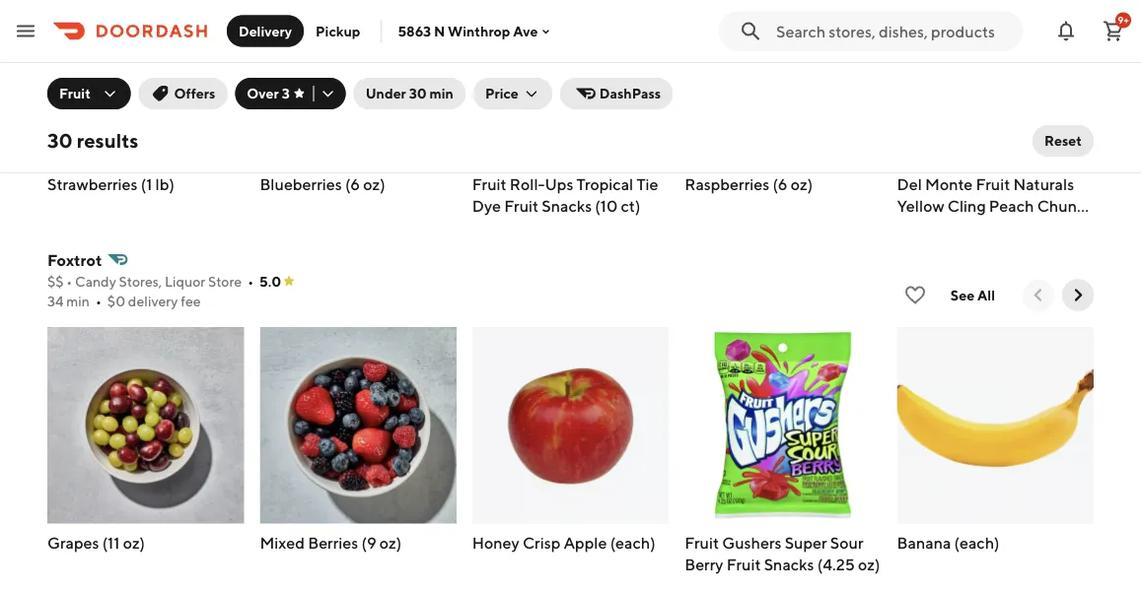 Task type: vqa. For each thing, say whether or not it's contained in the screenshot.
the topmost DASHMART
no



Task type: describe. For each thing, give the bounding box(es) containing it.
oz) right (9 at the bottom of page
[[380, 533, 402, 552]]

(6 for blueberries
[[345, 174, 360, 193]]

price button
[[473, 78, 552, 109]]

peach
[[989, 196, 1034, 215]]

over 3 button
[[235, 78, 346, 109]]

0 items, open order cart image
[[1102, 19, 1125, 43]]

reset button
[[1033, 125, 1094, 157]]

over
[[247, 85, 279, 102]]

fruit up berry
[[685, 533, 719, 552]]

raspberries
[[685, 174, 769, 193]]

berries
[[308, 533, 358, 552]]

fruit roll-ups tropical tie dye fruit snacks (10 ct)
[[472, 174, 658, 215]]

del
[[897, 174, 922, 193]]

ave
[[513, 23, 538, 39]]

oz) right raspberries
[[791, 174, 813, 193]]

raspberries (6 oz)
[[685, 174, 813, 193]]

sour
[[830, 533, 863, 552]]

(7
[[1041, 218, 1054, 237]]

30 results
[[47, 129, 138, 152]]

liquor
[[165, 273, 205, 289]]

$$ • candy stores, liquor store •
[[47, 273, 254, 289]]

fruit inside fruit button
[[59, 85, 91, 102]]

offers
[[174, 85, 215, 102]]

strawberries (1 lb)
[[47, 174, 174, 193]]

snacks inside 'fruit gushers super sour berry fruit snacks (4.25 oz)'
[[764, 555, 814, 573]]

1 (each) from the left
[[610, 533, 655, 552]]

fruit button
[[47, 78, 131, 109]]

cling
[[948, 196, 986, 215]]

winthrop
[[448, 23, 510, 39]]

1 vertical spatial 30
[[47, 129, 73, 152]]

honey
[[472, 533, 519, 552]]

price
[[485, 85, 519, 102]]

under
[[366, 85, 406, 102]]

delivery
[[128, 293, 178, 309]]

oz) inside 'fruit gushers super sour berry fruit snacks (4.25 oz)'
[[858, 555, 880, 573]]

under 30 min button
[[354, 78, 465, 109]]

pickup
[[316, 23, 360, 39]]

(6 for raspberries
[[773, 174, 788, 193]]

n
[[434, 23, 445, 39]]

5863
[[398, 23, 431, 39]]

apple
[[564, 533, 607, 552]]

2 horizontal spatial •
[[248, 273, 254, 289]]

fruit up dye
[[472, 174, 507, 193]]

honey crisp apple (each)
[[472, 533, 655, 552]]

delivery
[[239, 23, 292, 39]]

yellow
[[897, 196, 944, 215]]

min inside button
[[430, 85, 454, 102]]

dashpass button
[[560, 78, 673, 109]]

(10
[[595, 196, 618, 215]]

results
[[77, 129, 138, 152]]

oz) right (11
[[123, 533, 145, 552]]

candy
[[75, 273, 116, 289]]

chunks
[[1037, 196, 1092, 215]]

5.0
[[259, 273, 281, 289]]

1 vertical spatial min
[[66, 293, 90, 309]]

30 inside button
[[409, 85, 427, 102]]

click to add this store to your saved list image
[[903, 283, 927, 307]]

see all
[[951, 287, 995, 303]]

dye
[[472, 196, 501, 215]]

gushers
[[722, 533, 782, 552]]

super
[[785, 533, 827, 552]]

strawberries
[[47, 174, 138, 193]]

0 horizontal spatial •
[[66, 273, 72, 289]]

monte
[[925, 174, 973, 193]]

grapes
[[47, 533, 99, 552]]

mixed berries (9 oz)
[[260, 533, 402, 552]]

blueberries
[[260, 174, 342, 193]]

banana (each)
[[897, 533, 1000, 552]]

grapes (11 oz)
[[47, 533, 145, 552]]



Task type: locate. For each thing, give the bounding box(es) containing it.
$$
[[47, 273, 64, 289]]

34 min • $0 delivery fee
[[47, 293, 201, 309]]

min right under
[[430, 85, 454, 102]]

min right "34"
[[66, 293, 90, 309]]

3
[[282, 85, 290, 102]]

(6
[[345, 174, 360, 193], [773, 174, 788, 193]]

stores,
[[119, 273, 162, 289]]

extra
[[914, 218, 952, 237]]

2 (6 from the left
[[773, 174, 788, 193]]

• left 5.0
[[248, 273, 254, 289]]

9+ button
[[1094, 11, 1133, 51]]

syrup
[[996, 218, 1037, 237]]

1 (6 from the left
[[345, 174, 360, 193]]

$0
[[107, 293, 125, 309]]

0 horizontal spatial min
[[66, 293, 90, 309]]

fruit down roll-
[[504, 196, 539, 215]]

30
[[409, 85, 427, 102], [47, 129, 73, 152]]

next button of carousel image
[[1068, 285, 1088, 305]]

fruit
[[59, 85, 91, 102], [472, 174, 507, 193], [976, 174, 1010, 193], [504, 196, 539, 215], [685, 533, 719, 552], [727, 555, 761, 573]]

0 horizontal spatial snacks
[[542, 196, 592, 215]]

•
[[66, 273, 72, 289], [248, 273, 254, 289], [96, 293, 101, 309]]

oz) inside del monte fruit naturals yellow cling peach chunks in extra light syrup (7 oz)
[[1057, 218, 1079, 237]]

1 horizontal spatial •
[[96, 293, 101, 309]]

delivery button
[[227, 15, 304, 47]]

mixed
[[260, 533, 305, 552]]

0 vertical spatial snacks
[[542, 196, 592, 215]]

(each) right apple
[[610, 533, 655, 552]]

see all link
[[939, 279, 1007, 311]]

oz) right blueberries
[[363, 174, 385, 193]]

1 horizontal spatial snacks
[[764, 555, 814, 573]]

(each)
[[610, 533, 655, 552], [954, 533, 1000, 552]]

(9
[[361, 533, 376, 552]]

store
[[208, 273, 242, 289]]

oz) right (7
[[1057, 218, 1079, 237]]

pickup button
[[304, 15, 372, 47]]

under 30 min
[[366, 85, 454, 102]]

foxtrot
[[47, 250, 102, 269]]

oz)
[[363, 174, 385, 193], [791, 174, 813, 193], [1057, 218, 1079, 237], [123, 533, 145, 552], [380, 533, 402, 552], [858, 555, 880, 573]]

0 vertical spatial 30
[[409, 85, 427, 102]]

30 right under
[[409, 85, 427, 102]]

1 horizontal spatial (6
[[773, 174, 788, 193]]

1 horizontal spatial (each)
[[954, 533, 1000, 552]]

over 3
[[247, 85, 290, 102]]

in
[[897, 218, 911, 237]]

0 vertical spatial min
[[430, 85, 454, 102]]

oz) down sour
[[858, 555, 880, 573]]

light
[[955, 218, 993, 237]]

min
[[430, 85, 454, 102], [66, 293, 90, 309]]

lb)
[[155, 174, 174, 193]]

del monte fruit naturals yellow cling peach chunks in extra light syrup (7 oz)
[[897, 174, 1092, 237]]

crisp
[[523, 533, 560, 552]]

5863 n winthrop ave
[[398, 23, 538, 39]]

fruit inside del monte fruit naturals yellow cling peach chunks in extra light syrup (7 oz)
[[976, 174, 1010, 193]]

34
[[47, 293, 64, 309]]

fee
[[181, 293, 201, 309]]

tie
[[637, 174, 658, 193]]

(1
[[141, 174, 152, 193]]

naturals
[[1013, 174, 1074, 193]]

fruit gushers super sour berry fruit snacks (4.25 oz)
[[685, 533, 880, 573]]

offers button
[[139, 78, 227, 109]]

1 horizontal spatial 30
[[409, 85, 427, 102]]

ups
[[545, 174, 573, 193]]

fruit up peach
[[976, 174, 1010, 193]]

notification bell image
[[1054, 19, 1078, 43]]

open menu image
[[14, 19, 37, 43]]

blueberries (6 oz)
[[260, 174, 385, 193]]

fruit up 30 results
[[59, 85, 91, 102]]

snacks down ups
[[542, 196, 592, 215]]

0 horizontal spatial (each)
[[610, 533, 655, 552]]

• right $$
[[66, 273, 72, 289]]

all
[[977, 287, 995, 303]]

see
[[951, 287, 975, 303]]

30 left results at the top of the page
[[47, 129, 73, 152]]

fruit down gushers
[[727, 555, 761, 573]]

5863 n winthrop ave button
[[398, 23, 554, 39]]

0 horizontal spatial 30
[[47, 129, 73, 152]]

dashpass
[[599, 85, 661, 102]]

(each) right banana
[[954, 533, 1000, 552]]

snacks inside fruit roll-ups tropical tie dye fruit snacks (10 ct)
[[542, 196, 592, 215]]

1 horizontal spatial min
[[430, 85, 454, 102]]

1 vertical spatial snacks
[[764, 555, 814, 573]]

ct)
[[621, 196, 640, 215]]

banana
[[897, 533, 951, 552]]

berry
[[685, 555, 723, 573]]

2 (each) from the left
[[954, 533, 1000, 552]]

0 horizontal spatial (6
[[345, 174, 360, 193]]

(6 right blueberries
[[345, 174, 360, 193]]

(6 right raspberries
[[773, 174, 788, 193]]

9+
[[1118, 14, 1129, 26]]

previous button of carousel image
[[1029, 285, 1048, 305]]

(11
[[102, 533, 120, 552]]

(4.25
[[817, 555, 855, 573]]

tropical
[[577, 174, 633, 193]]

reset
[[1044, 133, 1082, 149]]

snacks
[[542, 196, 592, 215], [764, 555, 814, 573]]

roll-
[[510, 174, 545, 193]]

• left $0
[[96, 293, 101, 309]]

snacks down super
[[764, 555, 814, 573]]

Store search: begin typing to search for stores available on DoorDash text field
[[776, 20, 1011, 42]]



